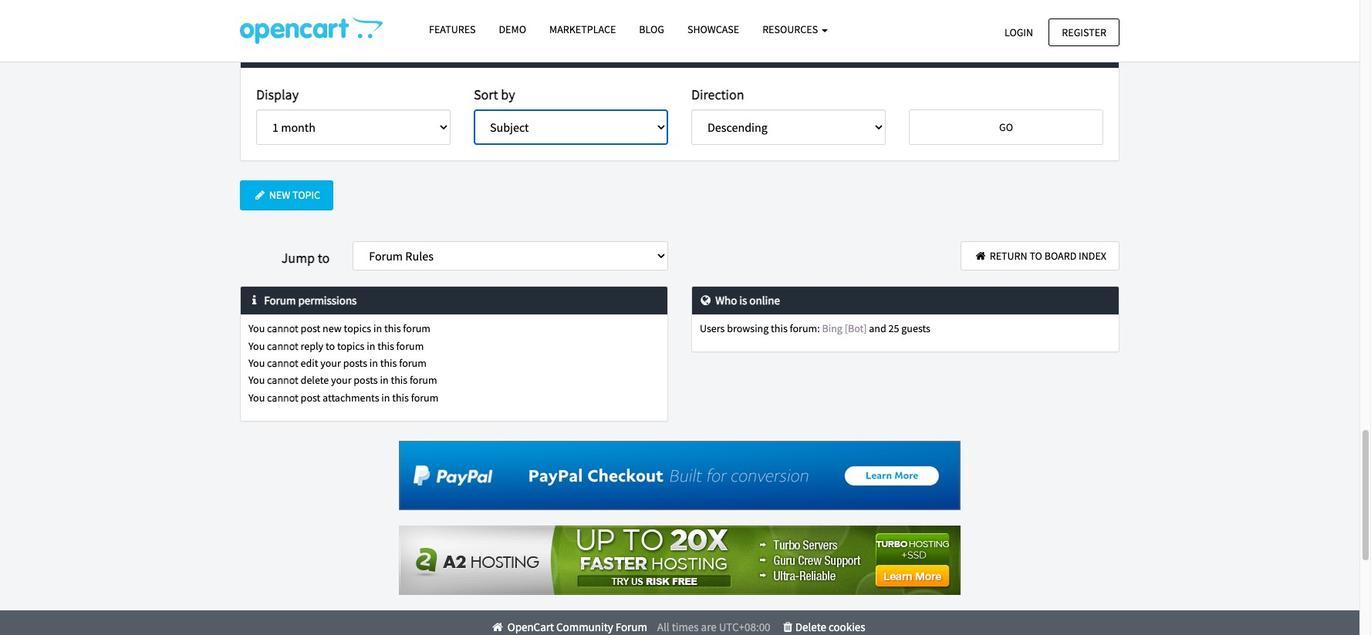 Task type: locate. For each thing, give the bounding box(es) containing it.
forum left all in the left bottom of the page
[[616, 620, 647, 635]]

jump
[[281, 249, 315, 267]]

0 vertical spatial display
[[247, 46, 282, 61]]

opencart community forum link
[[490, 620, 647, 635]]

4 you from the top
[[248, 374, 265, 388]]

0 vertical spatial post
[[301, 322, 320, 336]]

post down "delete"
[[301, 391, 320, 405]]

your up attachments
[[331, 374, 352, 388]]

5 cannot from the top
[[267, 391, 298, 405]]

community
[[556, 620, 613, 635]]

5 you from the top
[[248, 391, 265, 405]]

to for jump
[[318, 249, 330, 267]]

topics down new
[[337, 339, 365, 353]]

features link
[[417, 16, 487, 43]]

0 horizontal spatial forum
[[264, 293, 296, 308]]

menu bar
[[236, 611, 1120, 636]]

forum
[[264, 293, 296, 308], [616, 620, 647, 635]]

posts
[[343, 356, 367, 370], [354, 374, 378, 388]]

login
[[1005, 25, 1033, 39]]

marketplace link
[[538, 16, 628, 43]]

display
[[247, 46, 282, 61], [256, 85, 299, 103]]

permissions
[[298, 293, 357, 308]]

1 cannot from the top
[[267, 322, 298, 336]]

cannot left attachments
[[267, 391, 298, 405]]

topics right new
[[344, 322, 371, 336]]

this
[[384, 322, 401, 336], [771, 322, 788, 336], [377, 339, 394, 353], [380, 356, 397, 370], [391, 374, 407, 388], [392, 391, 409, 405]]

forum:
[[790, 322, 820, 336]]

post up reply
[[301, 322, 320, 336]]

in
[[373, 322, 382, 336], [367, 339, 375, 353], [369, 356, 378, 370], [380, 374, 389, 388], [381, 391, 390, 405]]

jump to
[[281, 249, 330, 267]]

cannot left edit
[[267, 356, 298, 370]]

pencil image
[[253, 190, 267, 201]]

forum right info image
[[264, 293, 296, 308]]

browsing
[[727, 322, 769, 336]]

to inside return to board index link
[[1030, 249, 1042, 263]]

1 horizontal spatial forum
[[616, 620, 647, 635]]

1 vertical spatial post
[[301, 391, 320, 405]]

cannot
[[267, 322, 298, 336], [267, 339, 298, 353], [267, 356, 298, 370], [267, 374, 298, 388], [267, 391, 298, 405]]

1 vertical spatial display
[[256, 85, 299, 103]]

410 button
[[1052, 0, 1088, 27]]

display left the options
[[247, 46, 282, 61]]

online
[[750, 293, 780, 308]]

trash image
[[781, 622, 795, 633]]

to inside you cannot post new topics in this forum you cannot reply to topics in this forum you cannot edit your posts in this forum you cannot delete your posts in this forum you cannot post attachments in this forum
[[326, 339, 335, 353]]

post
[[301, 322, 320, 336], [301, 391, 320, 405]]

display options
[[247, 46, 323, 61]]

cannot down forum permissions
[[267, 322, 298, 336]]

to down new
[[326, 339, 335, 353]]

cannot left "delete"
[[267, 374, 298, 388]]

cannot left reply
[[267, 339, 298, 353]]

resources link
[[751, 16, 839, 43]]

your
[[320, 356, 341, 370], [331, 374, 352, 388]]

[bot]
[[845, 322, 867, 336]]

None submit
[[909, 110, 1103, 145]]

2 cannot from the top
[[267, 339, 298, 353]]

bing
[[822, 322, 843, 336]]

1 vertical spatial forum
[[616, 620, 647, 635]]

paypal payment gateway image
[[399, 441, 961, 511]]

users browsing this forum: bing [bot] and 25 guests
[[700, 322, 931, 336]]

your right edit
[[320, 356, 341, 370]]

who is online
[[713, 293, 780, 308]]

resources
[[762, 22, 820, 36]]

1 you from the top
[[248, 322, 265, 336]]

you
[[248, 322, 265, 336], [248, 339, 265, 353], [248, 356, 265, 370], [248, 374, 265, 388], [248, 391, 265, 405]]

to
[[318, 249, 330, 267], [1030, 249, 1042, 263], [326, 339, 335, 353]]

a2 hosting image
[[399, 526, 961, 595]]

sort by
[[474, 85, 515, 103]]

display down display options at the left top of page
[[256, 85, 299, 103]]

index
[[1079, 249, 1107, 263]]

new topic link
[[240, 181, 333, 211]]

to left board
[[1030, 249, 1042, 263]]

showcase
[[687, 22, 739, 36]]

410
[[1061, 5, 1079, 20]]

all
[[657, 620, 670, 635]]

demo
[[499, 22, 526, 36]]

forum inside menu bar
[[616, 620, 647, 635]]

globe image
[[698, 295, 713, 307]]

forum
[[403, 322, 431, 336], [396, 339, 424, 353], [399, 356, 427, 370], [410, 374, 437, 388], [411, 391, 439, 405]]

topic
[[292, 189, 320, 203]]

0 vertical spatial posts
[[343, 356, 367, 370]]

cookies
[[829, 620, 865, 635]]

to right jump
[[318, 249, 330, 267]]

topics
[[344, 322, 371, 336], [337, 339, 365, 353]]

reply
[[301, 339, 323, 353]]

by
[[501, 85, 515, 103]]



Task type: describe. For each thing, give the bounding box(es) containing it.
login link
[[992, 18, 1046, 46]]

blog
[[639, 22, 664, 36]]

0 vertical spatial topics
[[344, 322, 371, 336]]

1 vertical spatial your
[[331, 374, 352, 388]]

showcase link
[[676, 16, 751, 43]]

register link
[[1049, 18, 1120, 46]]

and
[[869, 322, 886, 336]]

guests
[[901, 322, 931, 336]]

1 post from the top
[[301, 322, 320, 336]]

home image
[[974, 251, 988, 261]]

return to board index
[[988, 249, 1107, 263]]

new
[[323, 322, 342, 336]]

edit
[[301, 356, 318, 370]]

options
[[285, 46, 323, 61]]

features
[[429, 22, 476, 36]]

2 you from the top
[[248, 339, 265, 353]]

opencart community forum
[[505, 620, 647, 635]]

times
[[672, 620, 699, 635]]

direction
[[691, 85, 744, 103]]

are
[[701, 620, 717, 635]]

you cannot post new topics in this forum you cannot reply to topics in this forum you cannot edit your posts in this forum you cannot delete your posts in this forum you cannot post attachments in this forum
[[248, 322, 439, 405]]

new
[[269, 189, 290, 203]]

board
[[1045, 249, 1077, 263]]

utc+08:00
[[719, 620, 771, 635]]

info image
[[247, 295, 262, 307]]

marketplace
[[549, 22, 616, 36]]

display for display options
[[247, 46, 282, 61]]

1 vertical spatial topics
[[337, 339, 365, 353]]

3 cannot from the top
[[267, 356, 298, 370]]

25
[[889, 322, 899, 336]]

opencart
[[507, 620, 554, 635]]

return to board index link
[[961, 241, 1120, 271]]

new topic
[[267, 189, 320, 203]]

attachments
[[323, 391, 379, 405]]

to for return
[[1030, 249, 1042, 263]]

forum permissions
[[262, 293, 357, 308]]

menu bar containing opencart community forum
[[236, 611, 1120, 636]]

users
[[700, 322, 725, 336]]

home image
[[490, 622, 505, 633]]

3 you from the top
[[248, 356, 265, 370]]

sort
[[474, 85, 498, 103]]

is
[[740, 293, 747, 308]]

return
[[990, 249, 1028, 263]]

delete
[[795, 620, 826, 635]]

delete
[[301, 374, 329, 388]]

display for display
[[256, 85, 299, 103]]

…
[[1033, 5, 1044, 20]]

all times are utc+08:00
[[657, 620, 771, 635]]

0 vertical spatial your
[[320, 356, 341, 370]]

0 vertical spatial forum
[[264, 293, 296, 308]]

blog link
[[628, 16, 676, 43]]

delete cookies link
[[781, 620, 865, 635]]

4 cannot from the top
[[267, 374, 298, 388]]

2 post from the top
[[301, 391, 320, 405]]

demo link
[[487, 16, 538, 43]]

register
[[1062, 25, 1107, 39]]

delete cookies
[[795, 620, 865, 635]]

1 vertical spatial posts
[[354, 374, 378, 388]]

who
[[716, 293, 737, 308]]



Task type: vqa. For each thing, say whether or not it's contained in the screenshot.
RE: RECHERCHE AGENCE / FREELA… link
no



